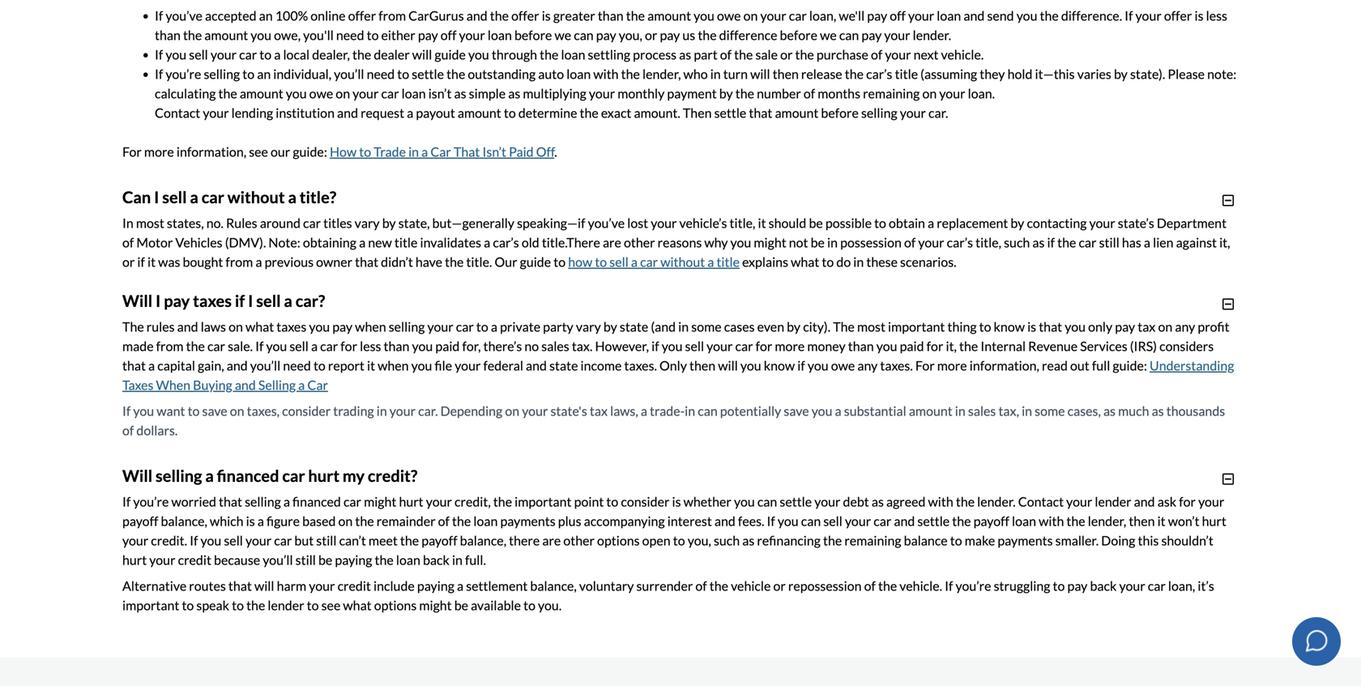 Task type: vqa. For each thing, say whether or not it's contained in the screenshot.
the an
yes



Task type: locate. For each thing, give the bounding box(es) containing it.
1 horizontal spatial more
[[775, 338, 805, 354]]

0 vertical spatial you,
[[619, 27, 642, 43]]

offer up "please"
[[1164, 8, 1192, 23]]

1 horizontal spatial paying
[[417, 578, 454, 594]]

you inside in most states, no. rules around car titles vary by state, but—generally speaking—if you've lost your vehicle's title, it should be possible to obtain a replacement by contacting your state's department of motor vehicles (dmv). note: obtaining a new title invalidates a car's old title.there are other reasons why you might not be in possession of your car's title, such as if the car still has a lien against it, or if it was bought from a previous owner that didn't have the title. our guide to
[[730, 234, 751, 250]]

title inside if you've accepted an 100% online offer from cargurus and the offer is greater than the amount you owe on your car loan, we'll pay off your loan and send you the difference. if your offer is less than the amount you owe, you'll need to either pay off your loan before we can pay you, or pay us the difference before we can pay your lender. if you sell your car to a local dealer, the dealer will guide you through the loan settling process as part of the sale or the purchase of your next vehicle. if you're selling to an individual, you'll need to settle the outstanding auto loan with the lender, who in turn will then release the car's title (assuming they hold it—this varies by state). please note: calculating the amount you owe on your car loan isn't as simple as multiplying your monthly payment by the number of months remaining on your loan. contact your lending institution and request a payout amount to determine the exact amount. then settle that amount before selling your car.
[[895, 66, 918, 82]]

title down why
[[717, 254, 740, 270]]

you're inside if you've accepted an 100% online offer from cargurus and the offer is greater than the amount you owe on your car loan, we'll pay off your loan and send you the difference. if your offer is less than the amount you owe, you'll need to either pay off your loan before we can pay you, or pay us the difference before we can pay your lender. if you sell your car to a local dealer, the dealer will guide you through the loan settling process as part of the sale or the purchase of your next vehicle. if you're selling to an individual, you'll need to settle the outstanding auto loan with the lender, who in turn will then release the car's title (assuming they hold it—this varies by state). please note: calculating the amount you owe on your car loan isn't as simple as multiplying your monthly payment by the number of months remaining on your loan. contact your lending institution and request a payout amount to determine the exact amount. then settle that amount before selling your car.
[[166, 66, 201, 82]]

title,
[[730, 215, 755, 231], [976, 234, 1001, 250]]

possession
[[840, 234, 902, 250]]

be left available
[[454, 597, 468, 613]]

understanding
[[1150, 358, 1234, 373]]

new
[[368, 234, 392, 250]]

tax.
[[572, 338, 593, 354]]

loan, inside alternative routes that will harm your credit include paying a settlement balance, voluntary surrender of the vehicle or repossession of the vehicle. if you're struggling to pay back your car loan, it's important to speak to the lender to see what options might be available to you.
[[1168, 578, 1195, 594]]

1 vertical spatial car.
[[418, 403, 438, 419]]

1 horizontal spatial save
[[784, 403, 809, 419]]

loan left isn't
[[402, 85, 426, 101]]

important down alternative
[[122, 597, 179, 613]]

1 vertical spatial for
[[915, 358, 935, 373]]

0 horizontal spatial taxes
[[193, 291, 232, 311]]

0 vertical spatial information,
[[177, 144, 246, 159]]

0 horizontal spatial car's
[[493, 234, 519, 250]]

2 vertical spatial from
[[156, 338, 184, 354]]

credit?
[[368, 466, 417, 486]]

0 vertical spatial it,
[[1219, 234, 1230, 250]]

a inside alternative routes that will harm your credit include paying a settlement balance, voluntary surrender of the vehicle or repossession of the vehicle. if you're struggling to pay back your car loan, it's important to speak to the lender to see what options might be available to you.
[[457, 578, 464, 594]]

1 horizontal spatial lender
[[1095, 494, 1131, 509]]

paying inside alternative routes that will harm your credit include paying a settlement balance, voluntary surrender of the vehicle or repossession of the vehicle. if you're struggling to pay back your car loan, it's important to speak to the lender to see what options might be available to you.
[[417, 578, 454, 594]]

lender down harm
[[268, 597, 304, 613]]

as inside in most states, no. rules around car titles vary by state, but—generally speaking—if you've lost your vehicle's title, it should be possible to obtain a replacement by contacting your state's department of motor vehicles (dmv). note: obtaining a new title invalidates a car's old title.there are other reasons why you might not be in possession of your car's title, such as if the car still has a lien against it, or if it was bought from a previous owner that didn't have the title. our guide to
[[1032, 234, 1045, 250]]

title?
[[300, 187, 336, 207]]

you'll up "selling"
[[250, 358, 280, 373]]

out
[[1070, 358, 1090, 373]]

1 horizontal spatial loan,
[[1168, 578, 1195, 594]]

financed up based
[[293, 494, 341, 509]]

owner
[[316, 254, 352, 270]]

you've inside in most states, no. rules around car titles vary by state, but—generally speaking—if you've lost your vehicle's title, it should be possible to obtain a replacement by contacting your state's department of motor vehicles (dmv). note: obtaining a new title invalidates a car's old title.there are other reasons why you might not be in possession of your car's title, such as if the car still has a lien against it, or if it was bought from a previous owner that didn't have the title. our guide to
[[588, 215, 625, 231]]

calculating
[[155, 85, 216, 101]]

know up internal
[[994, 319, 1025, 334]]

include
[[373, 578, 415, 594]]

meet
[[369, 533, 398, 548]]

1 vertical spatial it,
[[946, 338, 957, 354]]

car. inside if you want to save on taxes, consider trading in your car. depending on your state's tax laws, a trade-in can potentially save you a substantial amount in sales tax, in some cases, as much as thousands of dollars.
[[418, 403, 438, 419]]

amount down accepted
[[204, 27, 248, 43]]

a down (dmv).
[[256, 254, 262, 270]]

but
[[294, 533, 314, 548]]

2 vertical spatial what
[[343, 597, 372, 613]]

file
[[435, 358, 452, 373]]

sale
[[755, 46, 778, 62]]

previous
[[265, 254, 314, 270]]

vary inside in most states, no. rules around car titles vary by state, but—generally speaking—if you've lost your vehicle's title, it should be possible to obtain a replacement by contacting your state's department of motor vehicles (dmv). note: obtaining a new title invalidates a car's old title.there are other reasons why you might not be in possession of your car's title, such as if the car still has a lien against it, or if it was bought from a previous owner that didn't have the title. our guide to
[[355, 215, 380, 231]]

0 vertical spatial sales
[[541, 338, 569, 354]]

most right city).
[[857, 319, 885, 334]]

0 horizontal spatial balance,
[[161, 513, 207, 529]]

before up "through"
[[514, 27, 552, 43]]

a right trade
[[421, 144, 428, 159]]

a up states,
[[190, 187, 198, 207]]

0 vertical spatial you're
[[166, 66, 201, 82]]

1 vertical spatial might
[[364, 494, 396, 509]]

0 horizontal spatial title
[[394, 234, 418, 250]]

part
[[694, 46, 718, 62]]

hurt
[[308, 466, 340, 486], [399, 494, 423, 509], [1202, 513, 1226, 529], [122, 552, 147, 568]]

other inside in most states, no. rules around car titles vary by state, but—generally speaking—if you've lost your vehicle's title, it should be possible to obtain a replacement by contacting your state's department of motor vehicles (dmv). note: obtaining a new title invalidates a car's old title.there are other reasons why you might not be in possession of your car's title, such as if the car still has a lien against it, or if it was bought from a previous owner that didn't have the title. our guide to
[[624, 234, 655, 250]]

in inside in most states, no. rules around car titles vary by state, but—generally speaking—if you've lost your vehicle's title, it should be possible to obtain a replacement by contacting your state's department of motor vehicles (dmv). note: obtaining a new title invalidates a car's old title.there are other reasons why you might not be in possession of your car's title, such as if the car still has a lien against it, or if it was bought from a previous owner that didn't have the title. our guide to
[[827, 234, 838, 250]]

you, inside if you're worried that selling a financed car might hurt your credit, the important point to consider is whether you can settle your debt as agreed with the lender. contact your lender and ask for your payoff balance, which is a figure based on the remainder of the loan payments plus accompanying interest and fees. if you can sell your car and settle the payoff loan with the lender, then it won't hurt your credit. if you sell your car but still can't meet the payoff balance, there are other options open to you, such as refinancing the remaining balance to make payments smaller. doing this shouldn't hurt your credit because you'll still be paying the loan back in full.
[[688, 533, 711, 548]]

1 horizontal spatial then
[[773, 66, 799, 82]]

you'll inside the rules and laws on what taxes you pay when selling your car to a private party vary by state (and in some cases even by city). the most important thing to know is that you only pay tax on any profit made from the car sale. if you sell a car for less than you paid for, there's no sales tax. however, if you sell your car for more money than you paid for it, the internal revenue services (irs) considers that a capital gain, and you'll need to report it when you file your federal and state income taxes. only then will you know if you owe any taxes. for more information, read out full guide:
[[250, 358, 280, 373]]

need inside the rules and laws on what taxes you pay when selling your car to a private party vary by state (and in some cases even by city). the most important thing to know is that you only pay tax on any profit made from the car sale. if you sell a car for less than you paid for, there's no sales tax. however, if you sell your car for more money than you paid for it, the internal revenue services (irs) considers that a capital gain, and you'll need to report it when you file your federal and state income taxes. only then will you know if you owe any taxes. for more information, read out full guide:
[[283, 358, 311, 373]]

1 vertical spatial credit
[[337, 578, 371, 594]]

0 horizontal spatial payments
[[500, 513, 555, 529]]

invalidates
[[420, 234, 481, 250]]

that inside alternative routes that will harm your credit include paying a settlement balance, voluntary surrender of the vehicle or repossession of the vehicle. if you're struggling to pay back your car loan, it's important to speak to the lender to see what options might be available to you.
[[228, 578, 252, 594]]

sale.
[[228, 338, 253, 354]]

can down greater
[[574, 27, 594, 43]]

pay right we'll
[[867, 8, 887, 23]]

by up however,
[[603, 319, 617, 334]]

2 will from the top
[[122, 466, 152, 486]]

title down next
[[895, 66, 918, 82]]

need
[[336, 27, 364, 43], [367, 66, 395, 82], [283, 358, 311, 373]]

rules
[[226, 215, 257, 231]]

1 horizontal spatial car.
[[928, 105, 948, 121]]

tax up (irs)
[[1138, 319, 1156, 334]]

might left available
[[419, 597, 452, 613]]

pay down smaller.
[[1067, 578, 1088, 594]]

0 vertical spatial payments
[[500, 513, 555, 529]]

of inside if you're worried that selling a financed car might hurt your credit, the important point to consider is whether you can settle your debt as agreed with the lender. contact your lender and ask for your payoff balance, which is a figure based on the remainder of the loan payments plus accompanying interest and fees. if you can sell your car and settle the payoff loan with the lender, then it won't hurt your credit. if you sell your car but still can't meet the payoff balance, there are other options open to you, such as refinancing the remaining balance to make payments smaller. doing this shouldn't hurt your credit because you'll still be paying the loan back in full.
[[438, 513, 450, 529]]

if inside the rules and laws on what taxes you pay when selling your car to a private party vary by state (and in some cases even by city). the most important thing to know is that you only pay tax on any profit made from the car sale. if you sell a car for less than you paid for, there's no sales tax. however, if you sell your car for more money than you paid for it, the internal revenue services (irs) considers that a capital gain, and you'll need to report it when you file your federal and state income taxes. only then will you know if you owe any taxes. for more information, read out full guide:
[[255, 338, 264, 354]]

we down greater
[[555, 27, 571, 43]]

1 horizontal spatial consider
[[621, 494, 670, 509]]

such
[[1004, 234, 1030, 250], [714, 533, 740, 548]]

your
[[760, 8, 786, 23], [908, 8, 934, 23], [1135, 8, 1162, 23], [459, 27, 485, 43], [884, 27, 910, 43], [211, 46, 237, 62], [885, 46, 911, 62], [353, 85, 379, 101], [589, 85, 615, 101], [939, 85, 965, 101], [203, 105, 229, 121], [900, 105, 926, 121], [651, 215, 677, 231], [1089, 215, 1115, 231], [918, 234, 944, 250], [427, 319, 453, 334], [707, 338, 733, 354], [455, 358, 481, 373], [390, 403, 416, 419], [522, 403, 548, 419], [426, 494, 452, 509], [814, 494, 841, 509], [1066, 494, 1092, 509], [1198, 494, 1224, 509], [845, 513, 871, 529], [122, 533, 148, 548], [245, 533, 272, 548], [149, 552, 175, 568], [309, 578, 335, 594], [1119, 578, 1145, 594]]

a right has
[[1144, 234, 1150, 250]]

struggling
[[994, 578, 1050, 594]]

0 vertical spatial an
[[259, 8, 273, 23]]

amount
[[647, 8, 691, 23], [204, 27, 248, 43], [240, 85, 283, 101], [458, 105, 501, 121], [775, 105, 819, 121], [909, 403, 953, 419]]

sales inside if you want to save on taxes, consider trading in your car. depending on your state's tax laws, a trade-in can potentially save you a substantial amount in sales tax, in some cases, as much as thousands of dollars.
[[968, 403, 996, 419]]

1 vertical spatial contact
[[1018, 494, 1064, 509]]

voluntary
[[579, 578, 634, 594]]

1 we from the left
[[555, 27, 571, 43]]

1 offer from the left
[[348, 8, 376, 23]]

vehicle. inside if you've accepted an 100% online offer from cargurus and the offer is greater than the amount you owe on your car loan, we'll pay off your loan and send you the difference. if your offer is less than the amount you owe, you'll need to either pay off your loan before we can pay you, or pay us the difference before we can pay your lender. if you sell your car to a local dealer, the dealer will guide you through the loan settling process as part of the sale or the purchase of your next vehicle. if you're selling to an individual, you'll need to settle the outstanding auto loan with the lender, who in turn will then release the car's title (assuming they hold it—this varies by state). please note: calculating the amount you owe on your car loan isn't as simple as multiplying your monthly payment by the number of months remaining on your loan. contact your lending institution and request a payout amount to determine the exact amount. then settle that amount before selling your car.
[[941, 46, 984, 62]]

taxes
[[122, 377, 154, 393]]

available
[[471, 597, 521, 613]]

we
[[555, 27, 571, 43], [820, 27, 837, 43]]

be inside alternative routes that will harm your credit include paying a settlement balance, voluntary surrender of the vehicle or repossession of the vehicle. if you're struggling to pay back your car loan, it's important to speak to the lender to see what options might be available to you.
[[454, 597, 468, 613]]

by left contacting
[[1011, 215, 1024, 231]]

0 horizontal spatial contact
[[155, 105, 200, 121]]

contact inside if you're worried that selling a financed car might hurt your credit, the important point to consider is whether you can settle your debt as agreed with the lender. contact your lender and ask for your payoff balance, which is a figure based on the remainder of the loan payments plus accompanying interest and fees. if you can sell your car and settle the payoff loan with the lender, then it won't hurt your credit. if you sell your car but still can't meet the payoff balance, there are other options open to you, such as refinancing the remaining balance to make payments smaller. doing this shouldn't hurt your credit because you'll still be paying the loan back in full.
[[1018, 494, 1064, 509]]

selling down will selling a financed car hurt my credit?
[[245, 494, 281, 509]]

paying down the can't
[[335, 552, 372, 568]]

pay inside alternative routes that will harm your credit include paying a settlement balance, voluntary surrender of the vehicle or repossession of the vehicle. if you're struggling to pay back your car loan, it's important to speak to the lender to see what options might be available to you.
[[1067, 578, 1088, 594]]

0 horizontal spatial know
[[764, 358, 795, 373]]

car inside the understanding taxes when buying and selling a car
[[307, 377, 328, 393]]

0 horizontal spatial see
[[249, 144, 268, 159]]

0 horizontal spatial lender,
[[642, 66, 681, 82]]

1 horizontal spatial sales
[[968, 403, 996, 419]]

0 vertical spatial guide:
[[293, 144, 327, 159]]

car down this
[[1148, 578, 1166, 594]]

ask
[[1157, 494, 1176, 509]]

a down made
[[148, 358, 155, 373]]

car up request
[[381, 85, 399, 101]]

rules
[[146, 319, 175, 334]]

vehicle. up (assuming
[[941, 46, 984, 62]]

1 vertical spatial see
[[321, 597, 341, 613]]

settlement
[[466, 578, 528, 594]]

1 vertical spatial will
[[122, 466, 152, 486]]

1 horizontal spatial are
[[603, 234, 621, 250]]

2 vertical spatial owe
[[831, 358, 855, 373]]

to left make
[[950, 533, 962, 548]]

selling down purchase
[[861, 105, 897, 121]]

it, down thing
[[946, 338, 957, 354]]

title
[[895, 66, 918, 82], [394, 234, 418, 250], [717, 254, 740, 270]]

payments
[[500, 513, 555, 529], [998, 533, 1053, 548]]

amount inside if you want to save on taxes, consider trading in your car. depending on your state's tax laws, a trade-in can potentially save you a substantial amount in sales tax, in some cases, as much as thousands of dollars.
[[909, 403, 953, 419]]

then right only
[[689, 358, 716, 373]]

0 vertical spatial guide
[[435, 46, 466, 62]]

a right "selling"
[[298, 377, 305, 393]]

make
[[965, 533, 995, 548]]

will down cases
[[718, 358, 738, 373]]

taxes. down however,
[[624, 358, 657, 373]]

revenue
[[1028, 338, 1078, 354]]

to down simple
[[504, 105, 516, 121]]

important left thing
[[888, 319, 945, 334]]

0 horizontal spatial guide
[[435, 46, 466, 62]]

i for sell
[[154, 187, 159, 207]]

financed inside if you're worried that selling a financed car might hurt your credit, the important point to consider is whether you can settle your debt as agreed with the lender. contact your lender and ask for your payoff balance, which is a figure based on the remainder of the loan payments plus accompanying interest and fees. if you can sell your car and settle the payoff loan with the lender, then it won't hurt your credit. if you sell your car but still can't meet the payoff balance, there are other options open to you, such as refinancing the remaining balance to make payments smaller. doing this shouldn't hurt your credit because you'll still be paying the loan back in full.
[[293, 494, 341, 509]]

need up 'dealer,'
[[336, 27, 364, 43]]

other
[[624, 234, 655, 250], [563, 533, 595, 548]]

2 horizontal spatial balance,
[[530, 578, 577, 594]]

are
[[603, 234, 621, 250], [542, 533, 561, 548]]

car left that on the left top
[[430, 144, 451, 159]]

3 offer from the left
[[1164, 8, 1192, 23]]

in most states, no. rules around car titles vary by state, but—generally speaking—if you've lost your vehicle's title, it should be possible to obtain a replacement by contacting your state's department of motor vehicles (dmv). note: obtaining a new title invalidates a car's old title.there are other reasons why you might not be in possession of your car's title, such as if the car still has a lien against it, or if it was bought from a previous owner that didn't have the title. our guide to
[[122, 215, 1230, 270]]

in inside if you've accepted an 100% online offer from cargurus and the offer is greater than the amount you owe on your car loan, we'll pay off your loan and send you the difference. if your offer is less than the amount you owe, you'll need to either pay off your loan before we can pay you, or pay us the difference before we can pay your lender. if you sell your car to a local dealer, the dealer will guide you through the loan settling process as part of the sale or the purchase of your next vehicle. if you're selling to an individual, you'll need to settle the outstanding auto loan with the lender, who in turn will then release the car's title (assuming they hold it—this varies by state). please note: calculating the amount you owe on your car loan isn't as simple as multiplying your monthly payment by the number of months remaining on your loan. contact your lending institution and request a payout amount to determine the exact amount. then settle that amount before selling your car.
[[710, 66, 721, 82]]

purchase
[[817, 46, 868, 62]]

lender, inside if you've accepted an 100% online offer from cargurus and the offer is greater than the amount you owe on your car loan, we'll pay off your loan and send you the difference. if your offer is less than the amount you owe, you'll need to either pay off your loan before we can pay you, or pay us the difference before we can pay your lender. if you sell your car to a local dealer, the dealer will guide you through the loan settling process as part of the sale or the purchase of your next vehicle. if you're selling to an individual, you'll need to settle the outstanding auto loan with the lender, who in turn will then release the car's title (assuming they hold it—this varies by state). please note: calculating the amount you owe on your car loan isn't as simple as multiplying your monthly payment by the number of months remaining on your loan. contact your lending institution and request a payout amount to determine the exact amount. then settle that amount before selling your car.
[[642, 66, 681, 82]]

that up the which
[[219, 494, 242, 509]]

from inside in most states, no. rules around car titles vary by state, but—generally speaking—if you've lost your vehicle's title, it should be possible to obtain a replacement by contacting your state's department of motor vehicles (dmv). note: obtaining a new title invalidates a car's old title.there are other reasons why you might not be in possession of your car's title, such as if the car still has a lien against it, or if it was bought from a previous owner that didn't have the title. our guide to
[[226, 254, 253, 270]]

will for will selling a financed car hurt my credit?
[[122, 466, 152, 486]]

federal
[[483, 358, 523, 373]]

cases,
[[1067, 403, 1101, 419]]

loan right auto
[[567, 66, 591, 82]]

that inside in most states, no. rules around car titles vary by state, but—generally speaking—if you've lost your vehicle's title, it should be possible to obtain a replacement by contacting your state's department of motor vehicles (dmv). note: obtaining a new title invalidates a car's old title.there are other reasons why you might not be in possession of your car's title, such as if the car still has a lien against it, or if it was bought from a previous owner that didn't have the title. our guide to
[[355, 254, 378, 270]]

most
[[136, 215, 164, 231], [857, 319, 885, 334]]

then inside the rules and laws on what taxes you pay when selling your car to a private party vary by state (and in some cases even by city). the most important thing to know is that you only pay tax on any profit made from the car sale. if you sell a car for less than you paid for, there's no sales tax. however, if you sell your car for more money than you paid for it, the internal revenue services (irs) considers that a capital gain, and you'll need to report it when you file your federal and state income taxes. only then will you know if you owe any taxes. for more information, read out full guide:
[[689, 358, 716, 373]]

amount down number
[[775, 105, 819, 121]]

when
[[355, 319, 386, 334], [378, 358, 409, 373]]

understanding taxes when buying and selling a car
[[122, 358, 1234, 393]]

isn't
[[482, 144, 506, 159]]

you down cases
[[740, 358, 761, 373]]

or inside in most states, no. rules around car titles vary by state, but—generally speaking—if you've lost your vehicle's title, it should be possible to obtain a replacement by contacting your state's department of motor vehicles (dmv). note: obtaining a new title invalidates a car's old title.there are other reasons why you might not be in possession of your car's title, such as if the car still has a lien against it, or if it was bought from a previous owner that didn't have the title. our guide to
[[122, 254, 135, 270]]

varies
[[1077, 66, 1111, 82]]

you've left accepted
[[166, 8, 202, 23]]

credit inside if you're worried that selling a financed car might hurt your credit, the important point to consider is whether you can settle your debt as agreed with the lender. contact your lender and ask for your payoff balance, which is a figure based on the remainder of the loan payments plus accompanying interest and fees. if you can sell your car and settle the payoff loan with the lender, then it won't hurt your credit. if you sell your car but still can't meet the payoff balance, there are other options open to you, such as refinancing the remaining balance to make payments smaller. doing this shouldn't hurt your credit because you'll still be paying the loan back in full.
[[178, 552, 211, 568]]

of inside if you want to save on taxes, consider trading in your car. depending on your state's tax laws, a trade-in can potentially save you a substantial amount in sales tax, in some cases, as much as thousands of dollars.
[[122, 422, 134, 438]]

credit inside alternative routes that will harm your credit include paying a settlement balance, voluntary surrender of the vehicle or repossession of the vehicle. if you're struggling to pay back your car loan, it's important to speak to the lender to see what options might be available to you.
[[337, 578, 371, 594]]

1 horizontal spatial financed
[[293, 494, 341, 509]]

lender. up next
[[913, 27, 951, 43]]

most up motor
[[136, 215, 164, 231]]

less up note:
[[1206, 8, 1227, 23]]

1 horizontal spatial without
[[660, 254, 705, 270]]

2 vertical spatial important
[[122, 597, 179, 613]]

title inside in most states, no. rules around car titles vary by state, but—generally speaking—if you've lost your vehicle's title, it should be possible to obtain a replacement by contacting your state's department of motor vehicles (dmv). note: obtaining a new title invalidates a car's old title.there are other reasons why you might not be in possession of your car's title, such as if the car still has a lien against it, or if it was bought from a previous owner that didn't have the title. our guide to
[[394, 234, 418, 250]]

guide: right our
[[293, 144, 327, 159]]

2 horizontal spatial owe
[[831, 358, 855, 373]]

1 vertical spatial vary
[[576, 319, 601, 334]]

taxes
[[193, 291, 232, 311], [276, 319, 306, 334]]

1 taxes. from the left
[[624, 358, 657, 373]]

of right repossession
[[864, 578, 876, 594]]

amount up us
[[647, 8, 691, 23]]

0 vertical spatial car.
[[928, 105, 948, 121]]

0 vertical spatial back
[[423, 552, 450, 568]]

will inside the rules and laws on what taxes you pay when selling your car to a private party vary by state (and in some cases even by city). the most important thing to know is that you only pay tax on any profit made from the car sale. if you sell a car for less than you paid for, there's no sales tax. however, if you sell your car for more money than you paid for it, the internal revenue services (irs) considers that a capital gain, and you'll need to report it when you file your federal and state income taxes. only then will you know if you owe any taxes. for more information, read out full guide:
[[718, 358, 738, 373]]

on down 'dealer,'
[[336, 85, 350, 101]]

with down the settling
[[593, 66, 619, 82]]

0 vertical spatial paying
[[335, 552, 372, 568]]

1 horizontal spatial need
[[336, 27, 364, 43]]

0 horizontal spatial important
[[122, 597, 179, 613]]

1 vertical spatial back
[[1090, 578, 1117, 594]]

still down but
[[295, 552, 316, 568]]

contact inside if you've accepted an 100% online offer from cargurus and the offer is greater than the amount you owe on your car loan, we'll pay off your loan and send you the difference. if your offer is less than the amount you owe, you'll need to either pay off your loan before we can pay you, or pay us the difference before we can pay your lender. if you sell your car to a local dealer, the dealer will guide you through the loan settling process as part of the sale or the purchase of your next vehicle. if you're selling to an individual, you'll need to settle the outstanding auto loan with the lender, who in turn will then release the car's title (assuming they hold it—this varies by state). please note: calculating the amount you owe on your car loan isn't as simple as multiplying your monthly payment by the number of months remaining on your loan. contact your lending institution and request a payout amount to determine the exact amount. then settle that amount before selling your car.
[[155, 105, 200, 121]]

1 vertical spatial owe
[[309, 85, 333, 101]]

1 horizontal spatial lender.
[[977, 494, 1016, 509]]

2 vertical spatial with
[[1039, 513, 1064, 529]]

without for title?
[[227, 187, 285, 207]]

0 horizontal spatial save
[[202, 403, 227, 419]]

0 horizontal spatial back
[[423, 552, 450, 568]]

lost
[[627, 215, 648, 231]]

you, inside if you've accepted an 100% online offer from cargurus and the offer is greater than the amount you owe on your car loan, we'll pay off your loan and send you the difference. if your offer is less than the amount you owe, you'll need to either pay off your loan before we can pay you, or pay us the difference before we can pay your lender. if you sell your car to a local dealer, the dealer will guide you through the loan settling process as part of the sale or the purchase of your next vehicle. if you're selling to an individual, you'll need to settle the outstanding auto loan with the lender, who in turn will then release the car's title (assuming they hold it—this varies by state). please note: calculating the amount you owe on your car loan isn't as simple as multiplying your monthly payment by the number of months remaining on your loan. contact your lending institution and request a payout amount to determine the exact amount. then settle that amount before selling your car.
[[619, 27, 642, 43]]

because
[[214, 552, 260, 568]]

1 vertical spatial still
[[316, 533, 337, 548]]

1 vertical spatial you're
[[133, 494, 169, 509]]

if
[[155, 8, 163, 23], [1125, 8, 1133, 23], [155, 46, 163, 62], [155, 66, 163, 82], [255, 338, 264, 354], [122, 403, 131, 419], [122, 494, 131, 509], [767, 513, 775, 529], [190, 533, 198, 548], [945, 578, 953, 594]]

1 vertical spatial you've
[[588, 215, 625, 231]]

can up the refinancing
[[801, 513, 821, 529]]

remaining inside if you're worried that selling a financed car might hurt your credit, the important point to consider is whether you can settle your debt as agreed with the lender. contact your lender and ask for your payoff balance, which is a figure based on the remainder of the loan payments plus accompanying interest and fees. if you can sell your car and settle the payoff loan with the lender, then it won't hurt your credit. if you sell your car but still can't meet the payoff balance, there are other options open to you, such as refinancing the remaining balance to make payments smaller. doing this shouldn't hurt your credit because you'll still be paying the loan back in full.
[[844, 533, 901, 548]]

amount down simple
[[458, 105, 501, 121]]

lender inside alternative routes that will harm your credit include paying a settlement balance, voluntary surrender of the vehicle or repossession of the vehicle. if you're struggling to pay back your car loan, it's important to speak to the lender to see what options might be available to you.
[[268, 597, 304, 613]]

0 vertical spatial less
[[1206, 8, 1227, 23]]

1 horizontal spatial owe
[[717, 8, 741, 23]]

0 vertical spatial state
[[620, 319, 648, 334]]

you up calculating at the top of page
[[166, 46, 186, 62]]

1 horizontal spatial state
[[620, 319, 648, 334]]

options
[[597, 533, 640, 548], [374, 597, 417, 613]]

potentially
[[720, 403, 781, 419]]

you, up the settling
[[619, 27, 642, 43]]

2 horizontal spatial then
[[1129, 513, 1155, 529]]

a left local
[[274, 46, 281, 62]]

some inside the rules and laws on what taxes you pay when selling your car to a private party vary by state (and in some cases even by city). the most important thing to know is that you only pay tax on any profit made from the car sale. if you sell a car for less than you paid for, there's no sales tax. however, if you sell your car for more money than you paid for it, the internal revenue services (irs) considers that a capital gain, and you'll need to report it when you file your federal and state income taxes. only then will you know if you owe any taxes. for more information, read out full guide:
[[691, 319, 722, 334]]

or right vehicle
[[773, 578, 786, 594]]

off
[[536, 144, 554, 159]]

such inside if you're worried that selling a financed car might hurt your credit, the important point to consider is whether you can settle your debt as agreed with the lender. contact your lender and ask for your payoff balance, which is a figure based on the remainder of the loan payments plus accompanying interest and fees. if you can sell your car and settle the payoff loan with the lender, then it won't hurt your credit. if you sell your car but still can't meet the payoff balance, there are other options open to you, such as refinancing the remaining balance to make payments smaller. doing this shouldn't hurt your credit because you'll still be paying the loan back in full.
[[714, 533, 740, 548]]

is inside the rules and laws on what taxes you pay when selling your car to a private party vary by state (and in some cases even by city). the most important thing to know is that you only pay tax on any profit made from the car sale. if you sell a car for less than you paid for, there's no sales tax. however, if you sell your car for more money than you paid for it, the internal revenue services (irs) considers that a capital gain, and you'll need to report it when you file your federal and state income taxes. only then will you know if you owe any taxes. for more information, read out full guide:
[[1027, 319, 1036, 334]]

0 horizontal spatial state
[[549, 358, 578, 373]]

1 vertical spatial off
[[441, 27, 457, 43]]

much
[[1118, 403, 1149, 419]]

0 horizontal spatial sales
[[541, 338, 569, 354]]

2 taxes. from the left
[[880, 358, 913, 373]]

still inside in most states, no. rules around car titles vary by state, but—generally speaking—if you've lost your vehicle's title, it should be possible to obtain a replacement by contacting your state's department of motor vehicles (dmv). note: obtaining a new title invalidates a car's old title.there are other reasons why you might not be in possession of your car's title, such as if the car still has a lien against it, or if it was bought from a previous owner that didn't have the title. our guide to
[[1099, 234, 1119, 250]]

will i pay taxes if i sell a car?
[[122, 291, 325, 311]]

you've inside if you've accepted an 100% online offer from cargurus and the offer is greater than the amount you owe on your car loan, we'll pay off your loan and send you the difference. if your offer is less than the amount you owe, you'll need to either pay off your loan before we can pay you, or pay us the difference before we can pay your lender. if you sell your car to a local dealer, the dealer will guide you through the loan settling process as part of the sale or the purchase of your next vehicle. if you're selling to an individual, you'll need to settle the outstanding auto loan with the lender, who in turn will then release the car's title (assuming they hold it—this varies by state). please note: calculating the amount you owe on your car loan isn't as simple as multiplying your monthly payment by the number of months remaining on your loan. contact your lending institution and request a payout amount to determine the exact amount. then settle that amount before selling your car.
[[166, 8, 202, 23]]

an left 100%
[[259, 8, 273, 23]]

be
[[809, 215, 823, 231], [811, 234, 825, 250], [318, 552, 332, 568], [454, 597, 468, 613]]

trading
[[333, 403, 374, 419]]

without down 'reasons'
[[660, 254, 705, 270]]

1 the from the left
[[122, 319, 144, 334]]

2 vertical spatial you'll
[[263, 552, 293, 568]]

that up taxes
[[122, 358, 146, 373]]

2 horizontal spatial offer
[[1164, 8, 1192, 23]]

more up can
[[144, 144, 174, 159]]

1 will from the top
[[122, 291, 152, 311]]

some
[[691, 319, 722, 334], [1035, 403, 1065, 419]]

0 horizontal spatial might
[[364, 494, 396, 509]]

see inside alternative routes that will harm your credit include paying a settlement balance, voluntary surrender of the vehicle or repossession of the vehicle. if you're struggling to pay back your car loan, it's important to speak to the lender to see what options might be available to you.
[[321, 597, 341, 613]]

taxes inside the rules and laws on what taxes you pay when selling your car to a private party vary by state (and in some cases even by city). the most important thing to know is that you only pay tax on any profit made from the car sale. if you sell a car for less than you paid for, there's no sales tax. however, if you sell your car for more money than you paid for it, the internal revenue services (irs) considers that a capital gain, and you'll need to report it when you file your federal and state income taxes. only then will you know if you owe any taxes. for more information, read out full guide:
[[276, 319, 306, 334]]

harm
[[277, 578, 306, 594]]

state's
[[1118, 215, 1154, 231]]

consider
[[282, 403, 331, 419], [621, 494, 670, 509]]

an left individual, on the left of page
[[257, 66, 271, 82]]

a up the there's on the left of the page
[[491, 319, 497, 334]]

it, inside the rules and laws on what taxes you pay when selling your car to a private party vary by state (and in some cases even by city). the most important thing to know is that you only pay tax on any profit made from the car sale. if you sell a car for less than you paid for, there's no sales tax. however, if you sell your car for more money than you paid for it, the internal revenue services (irs) considers that a capital gain, and you'll need to report it when you file your federal and state income taxes. only then will you know if you owe any taxes. for more information, read out full guide:
[[946, 338, 957, 354]]

to left you. at the bottom
[[523, 597, 535, 613]]

you'll
[[334, 66, 364, 82], [250, 358, 280, 373], [263, 552, 293, 568]]

if down (and
[[651, 338, 659, 354]]

hurt right won't
[[1202, 513, 1226, 529]]

on up considers
[[1158, 319, 1173, 334]]

is up "please"
[[1195, 8, 1204, 23]]

to up accompanying
[[606, 494, 618, 509]]

2 horizontal spatial more
[[937, 358, 967, 373]]

other down lost
[[624, 234, 655, 250]]

some left cases
[[691, 319, 722, 334]]

contacting
[[1027, 215, 1087, 231]]

offer right online
[[348, 8, 376, 23]]

do
[[836, 254, 851, 270]]

whether
[[683, 494, 731, 509]]

sell inside if you've accepted an 100% online offer from cargurus and the offer is greater than the amount you owe on your car loan, we'll pay off your loan and send you the difference. if your offer is less than the amount you owe, you'll need to either pay off your loan before we can pay you, or pay us the difference before we can pay your lender. if you sell your car to a local dealer, the dealer will guide you through the loan settling process as part of the sale or the purchase of your next vehicle. if you're selling to an individual, you'll need to settle the outstanding auto loan with the lender, who in turn will then release the car's title (assuming they hold it—this varies by state). please note: calculating the amount you owe on your car loan isn't as simple as multiplying your monthly payment by the number of months remaining on your loan. contact your lending institution and request a payout amount to determine the exact amount. then settle that amount before selling your car.
[[189, 46, 208, 62]]

pay
[[867, 8, 887, 23], [418, 27, 438, 43], [596, 27, 616, 43], [660, 27, 680, 43], [862, 27, 882, 43], [164, 291, 190, 311], [332, 319, 353, 334], [1115, 319, 1135, 334], [1067, 578, 1088, 594]]

should
[[769, 215, 806, 231]]

2 horizontal spatial car's
[[947, 234, 973, 250]]

and left laws
[[177, 319, 198, 334]]

important inside alternative routes that will harm your credit include paying a settlement balance, voluntary surrender of the vehicle or repossession of the vehicle. if you're struggling to pay back your car loan, it's important to speak to the lender to see what options might be available to you.
[[122, 597, 179, 613]]

it right the report
[[367, 358, 375, 373]]

either
[[381, 27, 415, 43]]

1 horizontal spatial taxes.
[[880, 358, 913, 373]]

when up the report
[[355, 319, 386, 334]]

0 vertical spatial remaining
[[863, 85, 920, 101]]

1 vertical spatial lender
[[268, 597, 304, 613]]

in inside if you're worried that selling a financed car might hurt your credit, the important point to consider is whether you can settle your debt as agreed with the lender. contact your lender and ask for your payoff balance, which is a figure based on the remainder of the loan payments plus accompanying interest and fees. if you can sell your car and settle the payoff loan with the lender, then it won't hurt your credit. if you sell your car but still can't meet the payoff balance, there are other options open to you, such as refinancing the remaining balance to make payments smaller. doing this shouldn't hurt your credit because you'll still be paying the loan back in full.
[[452, 552, 463, 568]]

buying
[[193, 377, 232, 393]]

a
[[274, 46, 281, 62], [407, 105, 413, 121], [421, 144, 428, 159], [190, 187, 198, 207], [288, 187, 296, 207], [928, 215, 934, 231], [359, 234, 366, 250], [484, 234, 490, 250], [1144, 234, 1150, 250], [256, 254, 262, 270], [631, 254, 638, 270], [707, 254, 714, 270], [284, 291, 292, 311], [491, 319, 497, 334], [311, 338, 318, 354], [148, 358, 155, 373], [298, 377, 305, 393], [641, 403, 647, 419], [835, 403, 841, 419], [205, 466, 214, 486], [283, 494, 290, 509], [257, 513, 264, 529], [457, 578, 464, 594]]

1 vertical spatial without
[[660, 254, 705, 270]]

institution
[[276, 105, 335, 121]]

options inside alternative routes that will harm your credit include paying a settlement balance, voluntary surrender of the vehicle or repossession of the vehicle. if you're struggling to pay back your car loan, it's important to speak to the lender to see what options might be available to you.
[[374, 597, 417, 613]]

2 horizontal spatial might
[[754, 234, 786, 250]]

0 vertical spatial from
[[379, 8, 406, 23]]

worried
[[171, 494, 216, 509]]

to right the struggling on the bottom right of page
[[1053, 578, 1065, 594]]

then inside if you're worried that selling a financed car might hurt your credit, the important point to consider is whether you can settle your debt as agreed with the lender. contact your lender and ask for your payoff balance, which is a figure based on the remainder of the loan payments plus accompanying interest and fees. if you can sell your car and settle the payoff loan with the lender, then it won't hurt your credit. if you sell your car but still can't meet the payoff balance, there are other options open to you, such as refinancing the remaining balance to make payments smaller. doing this shouldn't hurt your credit because you'll still be paying the loan back in full.
[[1129, 513, 1155, 529]]

refinancing
[[757, 533, 821, 548]]

before down months
[[821, 105, 859, 121]]

(dmv).
[[225, 234, 266, 250]]

0 horizontal spatial other
[[563, 533, 595, 548]]

from up either
[[379, 8, 406, 23]]

1 horizontal spatial what
[[343, 597, 372, 613]]

0 horizontal spatial with
[[593, 66, 619, 82]]

in inside the rules and laws on what taxes you pay when selling your car to a private party vary by state (and in some cases even by city). the most important thing to know is that you only pay tax on any profit made from the car sale. if you sell a car for less than you paid for, there's no sales tax. however, if you sell your car for more money than you paid for it, the internal revenue services (irs) considers that a capital gain, and you'll need to report it when you file your federal and state income taxes. only then will you know if you owe any taxes. for more information, read out full guide:
[[678, 319, 689, 334]]

0 horizontal spatial most
[[136, 215, 164, 231]]

car
[[789, 8, 807, 23], [239, 46, 257, 62], [381, 85, 399, 101], [201, 187, 224, 207], [303, 215, 321, 231], [1079, 234, 1097, 250], [640, 254, 658, 270], [456, 319, 474, 334], [207, 338, 225, 354], [320, 338, 338, 354], [735, 338, 753, 354], [282, 466, 305, 486], [343, 494, 361, 509], [874, 513, 891, 529], [274, 533, 292, 548], [1148, 578, 1166, 594]]

tax inside the rules and laws on what taxes you pay when selling your car to a private party vary by state (and in some cases even by city). the most important thing to know is that you only pay tax on any profit made from the car sale. if you sell a car for less than you paid for, there's no sales tax. however, if you sell your car for more money than you paid for it, the internal revenue services (irs) considers that a capital gain, and you'll need to report it when you file your federal and state income taxes. only then will you know if you owe any taxes. for more information, read out full guide:
[[1138, 319, 1156, 334]]

1 vertical spatial are
[[542, 533, 561, 548]]

pay up rules at the left top
[[164, 291, 190, 311]]

on up difference
[[743, 8, 758, 23]]

full.
[[465, 552, 486, 568]]

0 vertical spatial you'll
[[334, 66, 364, 82]]

car?
[[295, 291, 325, 311]]

and inside the understanding taxes when buying and selling a car
[[235, 377, 256, 393]]

1 horizontal spatial before
[[780, 27, 817, 43]]

for up the report
[[340, 338, 357, 354]]

can i sell a car without a title?
[[122, 187, 336, 207]]

selling inside the rules and laws on what taxes you pay when selling your car to a private party vary by state (and in some cases even by city). the most important thing to know is that you only pay tax on any profit made from the car sale. if you sell a car for less than you paid for, there's no sales tax. however, if you sell your car for more money than you paid for it, the internal revenue services (irs) considers that a capital gain, and you'll need to report it when you file your federal and state income taxes. only then will you know if you owe any taxes. for more information, read out full guide:
[[389, 319, 425, 334]]

hurt up alternative
[[122, 552, 147, 568]]

payoff down remainder
[[421, 533, 457, 548]]

to right 'how'
[[595, 254, 607, 270]]

0 vertical spatial any
[[1175, 319, 1195, 334]]

if inside if you want to save on taxes, consider trading in your car. depending on your state's tax laws, a trade-in can potentially save you a substantial amount in sales tax, in some cases, as much as thousands of dollars.
[[122, 403, 131, 419]]

will selling a financed car hurt my credit?
[[122, 466, 417, 486]]

1 horizontal spatial important
[[515, 494, 572, 509]]

release
[[801, 66, 842, 82]]

1 horizontal spatial less
[[1206, 8, 1227, 23]]

will
[[122, 291, 152, 311], [122, 466, 152, 486]]

sell
[[189, 46, 208, 62], [162, 187, 187, 207], [609, 254, 629, 270], [256, 291, 281, 311], [290, 338, 309, 354], [685, 338, 704, 354], [823, 513, 842, 529], [224, 533, 243, 548]]

0 horizontal spatial for
[[122, 144, 142, 159]]

0 vertical spatial see
[[249, 144, 268, 159]]

services
[[1080, 338, 1127, 354]]



Task type: describe. For each thing, give the bounding box(es) containing it.
explains
[[742, 254, 788, 270]]

loan, inside if you've accepted an 100% online offer from cargurus and the offer is greater than the amount you owe on your car loan, we'll pay off your loan and send you the difference. if your offer is less than the amount you owe, you'll need to either pay off your loan before we can pay you, or pay us the difference before we can pay your lender. if you sell your car to a local dealer, the dealer will guide you through the loan settling process as part of the sale or the purchase of your next vehicle. if you're selling to an individual, you'll need to settle the outstanding auto loan with the lender, who in turn will then release the car's title (assuming they hold it—this varies by state). please note: calculating the amount you owe on your car loan isn't as simple as multiplying your monthly payment by the number of months remaining on your loan. contact your lending institution and request a payout amount to determine the exact amount. then settle that amount before selling your car.
[[809, 8, 836, 23]]

1 horizontal spatial payoff
[[421, 533, 457, 548]]

or right sale
[[780, 46, 793, 62]]

in right tax,
[[1022, 403, 1032, 419]]

remainder
[[376, 513, 436, 529]]

note:
[[1207, 66, 1237, 82]]

1 save from the left
[[202, 403, 227, 419]]

might inside in most states, no. rules around car titles vary by state, but—generally speaking—if you've lost your vehicle's title, it should be possible to obtain a replacement by contacting your state's department of motor vehicles (dmv). note: obtaining a new title invalidates a car's old title.there are other reasons why you might not be in possession of your car's title, such as if the car still has a lien against it, or if it was bought from a previous owner that didn't have the title. our guide to
[[754, 234, 786, 250]]

to down dealer
[[397, 66, 409, 82]]

to inside if you want to save on taxes, consider trading in your car. depending on your state's tax laws, a trade-in can potentially save you a substantial amount in sales tax, in some cases, as much as thousands of dollars.
[[188, 403, 200, 419]]

difference
[[719, 27, 777, 43]]

sell left "car?"
[[256, 291, 281, 311]]

you'll inside if you're worried that selling a financed car might hurt your credit, the important point to consider is whether you can settle your debt as agreed with the lender. contact your lender and ask for your payoff balance, which is a figure based on the remainder of the loan payments plus accompanying interest and fees. if you can sell your car and settle the payoff loan with the lender, then it won't hurt your credit. if you sell your car but still can't meet the payoff balance, there are other options open to you, such as refinancing the remaining balance to make payments smaller. doing this shouldn't hurt your credit because you'll still be paying the loan back in full.
[[263, 552, 293, 568]]

is up interest
[[672, 494, 681, 509]]

lender. inside if you're worried that selling a financed car might hurt your credit, the important point to consider is whether you can settle your debt as agreed with the lender. contact your lender and ask for your payoff balance, which is a figure based on the remainder of the loan payments plus accompanying interest and fees. if you can sell your car and settle the payoff loan with the lender, then it won't hurt your credit. if you sell your car but still can't meet the payoff balance, there are other options open to you, such as refinancing the remaining balance to make payments smaller. doing this shouldn't hurt your credit because you'll still be paying the loan back in full.
[[977, 494, 1016, 509]]

(and
[[651, 319, 676, 334]]

than up calculating at the top of page
[[155, 27, 181, 43]]

1 horizontal spatial know
[[994, 319, 1025, 334]]

vehicle's
[[679, 215, 727, 231]]

car down the figure
[[274, 533, 292, 548]]

and left the 'send'
[[964, 8, 985, 23]]

you up dollars.
[[133, 403, 154, 419]]

options inside if you're worried that selling a financed car might hurt your credit, the important point to consider is whether you can settle your debt as agreed with the lender. contact your lender and ask for your payoff balance, which is a figure based on the remainder of the loan payments plus accompanying interest and fees. if you can sell your car and settle the payoff loan with the lender, then it won't hurt your credit. if you sell your car but still can't meet the payoff balance, there are other options open to you, such as refinancing the remaining balance to make payments smaller. doing this shouldn't hurt your credit because you'll still be paying the loan back in full.
[[597, 533, 640, 548]]

money
[[807, 338, 846, 354]]

0 vertical spatial balance,
[[161, 513, 207, 529]]

loan up 'include'
[[396, 552, 420, 568]]

greater
[[553, 8, 595, 23]]

you right the 'send'
[[1017, 8, 1037, 23]]

you down the which
[[201, 533, 221, 548]]

2 horizontal spatial before
[[821, 105, 859, 121]]

fees.
[[738, 513, 764, 529]]

owe inside the rules and laws on what taxes you pay when selling your car to a private party vary by state (and in some cases even by city). the most important thing to know is that you only pay tax on any profit made from the car sale. if you sell a car for less than you paid for, there's no sales tax. however, if you sell your car for more money than you paid for it, the internal revenue services (irs) considers that a capital gain, and you'll need to report it when you file your federal and state income taxes. only then will you know if you owe any taxes. for more information, read out full guide:
[[831, 358, 855, 373]]

if you want to save on taxes, consider trading in your car. depending on your state's tax laws, a trade-in can potentially save you a substantial amount in sales tax, in some cases, as much as thousands of dollars.
[[122, 403, 1225, 438]]

won't
[[1168, 513, 1200, 529]]

0 horizontal spatial before
[[514, 27, 552, 43]]

a down why
[[707, 254, 714, 270]]

2 horizontal spatial with
[[1039, 513, 1064, 529]]

in down understanding taxes when buying and selling a car link
[[685, 403, 695, 419]]

lender. inside if you've accepted an 100% online offer from cargurus and the offer is greater than the amount you owe on your car loan, we'll pay off your loan and send you the difference. if your offer is less than the amount you owe, you'll need to either pay off your loan before we can pay you, or pay us the difference before we can pay your lender. if you sell your car to a local dealer, the dealer will guide you through the loan settling process as part of the sale or the purchase of your next vehicle. if you're selling to an individual, you'll need to settle the outstanding auto loan with the lender, who in turn will then release the car's title (assuming they hold it—this varies by state). please note: calculating the amount you owe on your car loan isn't as simple as multiplying your monthly payment by the number of months remaining on your loan. contact your lending institution and request a payout amount to determine the exact amount. then settle that amount before selling your car.
[[913, 27, 951, 43]]

0 vertical spatial more
[[144, 144, 174, 159]]

how to sell a car without a title explains what to do in these scenarios.
[[568, 254, 957, 270]]

hold
[[1008, 66, 1032, 82]]

to right 'speak'
[[232, 597, 244, 613]]

consider inside if you're worried that selling a financed car might hurt your credit, the important point to consider is whether you can settle your debt as agreed with the lender. contact your lender and ask for your payoff balance, which is a figure based on the remainder of the loan payments plus accompanying interest and fees. if you can sell your car and settle the payoff loan with the lender, then it won't hurt your credit. if you sell your car but still can't meet the payoff balance, there are other options open to you, such as refinancing the remaining balance to make payments smaller. doing this shouldn't hurt your credit because you'll still be paying the loan back in full.
[[621, 494, 670, 509]]

on left taxes,
[[230, 403, 244, 419]]

for inside the rules and laws on what taxes you pay when selling your car to a private party vary by state (and in some cases even by city). the most important thing to know is that you only pay tax on any profit made from the car sale. if you sell a car for less than you paid for, there's no sales tax. however, if you sell your car for more money than you paid for it, the internal revenue services (irs) considers that a capital gain, and you'll need to report it when you file your federal and state income taxes. only then will you know if you owe any taxes. for more information, read out full guide:
[[915, 358, 935, 373]]

as right isn't
[[454, 85, 466, 101]]

to left 'speak'
[[182, 597, 194, 613]]

a right laws,
[[641, 403, 647, 419]]

replacement
[[937, 215, 1008, 231]]

car down agreed
[[874, 513, 891, 529]]

car down accepted
[[239, 46, 257, 62]]

car up no.
[[201, 187, 224, 207]]

by right varies
[[1114, 66, 1128, 82]]

to right thing
[[979, 319, 991, 334]]

can't
[[339, 533, 366, 548]]

that inside if you're worried that selling a financed car might hurt your credit, the important point to consider is whether you can settle your debt as agreed with the lender. contact your lender and ask for your payoff balance, which is a figure based on the remainder of the loan payments plus accompanying interest and fees. if you can sell your car and settle the payoff loan with the lender, then it won't hurt your credit. if you sell your car but still can't meet the payoff balance, there are other options open to you, such as refinancing the remaining balance to make payments smaller. doing this shouldn't hurt your credit because you'll still be paying the loan back in full.
[[219, 494, 242, 509]]

car. inside if you've accepted an 100% online offer from cargurus and the offer is greater than the amount you owe on your car loan, we'll pay off your loan and send you the difference. if your offer is less than the amount you owe, you'll need to either pay off your loan before we can pay you, or pay us the difference before we can pay your lender. if you sell your car to a local dealer, the dealer will guide you through the loan settling process as part of the sale or the purchase of your next vehicle. if you're selling to an individual, you'll need to settle the outstanding auto loan with the lender, who in turn will then release the car's title (assuming they hold it—this varies by state). please note: calculating the amount you owe on your car loan isn't as simple as multiplying your monthly payment by the number of months remaining on your loan. contact your lending institution and request a payout amount to determine the exact amount. then settle that amount before selling your car.
[[928, 105, 948, 121]]

1 paid from the left
[[435, 338, 460, 354]]

back inside if you're worried that selling a financed car might hurt your credit, the important point to consider is whether you can settle your debt as agreed with the lender. contact your lender and ask for your payoff balance, which is a figure based on the remainder of the loan payments plus accompanying interest and fees. if you can sell your car and settle the payoff loan with the lender, then it won't hurt your credit. if you sell your car but still can't meet the payoff balance, there are other options open to you, such as refinancing the remaining balance to make payments smaller. doing this shouldn't hurt your credit because you'll still be paying the loan back in full.
[[423, 552, 450, 568]]

1 vertical spatial state
[[549, 358, 578, 373]]

with inside if you've accepted an 100% online offer from cargurus and the offer is greater than the amount you owe on your car loan, we'll pay off your loan and send you the difference. if your offer is less than the amount you owe, you'll need to either pay off your loan before we can pay you, or pay us the difference before we can pay your lender. if you sell your car to a local dealer, the dealer will guide you through the loan settling process as part of the sale or the purchase of your next vehicle. if you're selling to an individual, you'll need to settle the outstanding auto loan with the lender, who in turn will then release the car's title (assuming they hold it—this varies by state). please note: calculating the amount you owe on your car loan isn't as simple as multiplying your monthly payment by the number of months remaining on your loan. contact your lending institution and request a payout amount to determine the exact amount. then settle that amount before selling your car.
[[593, 66, 619, 82]]

1 vertical spatial need
[[367, 66, 395, 82]]

guide inside in most states, no. rules around car titles vary by state, but—generally speaking—if you've lost your vehicle's title, it should be possible to obtain a replacement by contacting your state's department of motor vehicles (dmv). note: obtaining a new title invalidates a car's old title.there are other reasons why you might not be in possession of your car's title, such as if the car still has a lien against it, or if it was bought from a previous owner that didn't have the title. our guide to
[[520, 254, 551, 270]]

state).
[[1130, 66, 1165, 82]]

you left owe,
[[251, 27, 271, 43]]

2 paid from the left
[[900, 338, 924, 354]]

selling inside if you're worried that selling a financed car might hurt your credit, the important point to consider is whether you can settle your debt as agreed with the lender. contact your lender and ask for your payoff balance, which is a figure based on the remainder of the loan payments plus accompanying interest and fees. if you can sell your car and settle the payoff loan with the lender, then it won't hurt your credit. if you sell your car but still can't meet the payoff balance, there are other options open to you, such as refinancing the remaining balance to make payments smaller. doing this shouldn't hurt your credit because you'll still be paying the loan back in full.
[[245, 494, 281, 509]]

without for title
[[660, 254, 705, 270]]

car inside alternative routes that will harm your credit include paying a settlement balance, voluntary surrender of the vehicle or repossession of the vehicle. if you're struggling to pay back your car loan, it's important to speak to the lender to see what options might be available to you.
[[1148, 578, 1166, 594]]

car's inside if you've accepted an 100% online offer from cargurus and the offer is greater than the amount you owe on your car loan, we'll pay off your loan and send you the difference. if your offer is less than the amount you owe, you'll need to either pay off your loan before we can pay you, or pay us the difference before we can pay your lender. if you sell your car to a local dealer, the dealer will guide you through the loan settling process as part of the sale or the purchase of your next vehicle. if you're selling to an individual, you'll need to settle the outstanding auto loan with the lender, who in turn will then release the car's title (assuming they hold it—this varies by state). please note: calculating the amount you owe on your car loan isn't as simple as multiplying your monthly payment by the number of months remaining on your loan. contact your lending institution and request a payout amount to determine the exact amount. then settle that amount before selling your car.
[[866, 66, 892, 82]]

hurt up remainder
[[399, 494, 423, 509]]

be inside if you're worried that selling a financed car might hurt your credit, the important point to consider is whether you can settle your debt as agreed with the lender. contact your lender and ask for your payoff balance, which is a figure based on the remainder of the loan payments plus accompanying interest and fees. if you can sell your car and settle the payoff loan with the lender, then it won't hurt your credit. if you sell your car but still can't meet the payoff balance, there are other options open to you, such as refinancing the remaining balance to make payments smaller. doing this shouldn't hurt your credit because you'll still be paying the loan back in full.
[[318, 552, 332, 568]]

scenarios.
[[900, 254, 957, 270]]

car down laws
[[207, 338, 225, 354]]

are inside in most states, no. rules around car titles vary by state, but—generally speaking—if you've lost your vehicle's title, it should be possible to obtain a replacement by contacting your state's department of motor vehicles (dmv). note: obtaining a new title invalidates a car's old title.there are other reasons why you might not be in possession of your car's title, such as if the car still has a lien against it, or if it was bought from a previous owner that didn't have the title. our guide to
[[603, 234, 621, 250]]

of right part
[[720, 46, 732, 62]]

vary inside the rules and laws on what taxes you pay when selling your car to a private party vary by state (and in some cases even by city). the most important thing to know is that you only pay tax on any profit made from the car sale. if you sell a car for less than you paid for, there's no sales tax. however, if you sell your car for more money than you paid for it, the internal revenue services (irs) considers that a capital gain, and you'll need to report it when you file your federal and state income taxes. only then will you know if you owe any taxes. for more information, read out full guide:
[[576, 319, 601, 334]]

(irs)
[[1130, 338, 1157, 354]]

0 vertical spatial what
[[791, 254, 819, 270]]

only
[[659, 358, 687, 373]]

and right the cargurus
[[466, 8, 487, 23]]

pay down the cargurus
[[418, 27, 438, 43]]

next
[[914, 46, 939, 62]]

selling up worried
[[156, 466, 202, 486]]

a left new
[[359, 234, 366, 250]]

1 horizontal spatial still
[[316, 533, 337, 548]]

from inside if you've accepted an 100% online offer from cargurus and the offer is greater than the amount you owe on your car loan, we'll pay off your loan and send you the difference. if your offer is less than the amount you owe, you'll need to either pay off your loan before we can pay you, or pay us the difference before we can pay your lender. if you sell your car to a local dealer, the dealer will guide you through the loan settling process as part of the sale or the purchase of your next vehicle. if you're selling to an individual, you'll need to settle the outstanding auto loan with the lender, who in turn will then release the car's title (assuming they hold it—this varies by state). please note: calculating the amount you owe on your car loan isn't as simple as multiplying your monthly payment by the number of months remaining on your loan. contact your lending institution and request a payout amount to determine the exact amount. then settle that amount before selling your car.
[[379, 8, 406, 23]]

against
[[1176, 234, 1217, 250]]

1 vertical spatial when
[[378, 358, 409, 373]]

my
[[343, 466, 365, 486]]

it inside the rules and laws on what taxes you pay when selling your car to a private party vary by state (and in some cases even by city). the most important thing to know is that you only pay tax on any profit made from the car sale. if you sell a car for less than you paid for, there's no sales tax. however, if you sell your car for more money than you paid for it, the internal revenue services (irs) considers that a capital gain, and you'll need to report it when you file your federal and state income taxes. only then will you know if you owe any taxes. for more information, read out full guide:
[[367, 358, 375, 373]]

of down release
[[804, 85, 815, 101]]

tax,
[[998, 403, 1019, 419]]

read
[[1042, 358, 1068, 373]]

can up fees.
[[757, 494, 777, 509]]

amount.
[[634, 105, 680, 121]]

might inside alternative routes that will harm your credit include paying a settlement balance, voluntary surrender of the vehicle or repossession of the vehicle. if you're struggling to pay back your car loan, it's important to speak to the lender to see what options might be available to you.
[[419, 597, 452, 613]]

of right surrender
[[695, 578, 707, 594]]

department
[[1157, 215, 1227, 231]]

considers
[[1159, 338, 1214, 354]]

speaking—if
[[517, 215, 585, 231]]

of down in
[[122, 234, 134, 250]]

you down money
[[808, 358, 829, 373]]

lender, inside if you're worried that selling a financed car might hurt your credit, the important point to consider is whether you can settle your debt as agreed with the lender. contact your lender and ask for your payoff balance, which is a figure based on the remainder of the loan payments plus accompanying interest and fees. if you can sell your car and settle the payoff loan with the lender, then it won't hurt your credit. if you sell your car but still can't meet the payoff balance, there are other options open to you, such as refinancing the remaining balance to make payments smaller. doing this shouldn't hurt your credit because you'll still be paying the loan back in full.
[[1088, 513, 1126, 529]]

1 horizontal spatial title,
[[976, 234, 1001, 250]]

difference.
[[1061, 8, 1122, 23]]

substantial
[[844, 403, 906, 419]]

loan down credit,
[[473, 513, 498, 529]]

then
[[683, 105, 712, 121]]

to left 'how'
[[554, 254, 566, 270]]

can
[[122, 187, 151, 207]]

0 vertical spatial taxes
[[193, 291, 232, 311]]

hurt left my
[[308, 466, 340, 486]]

0 horizontal spatial any
[[857, 358, 878, 373]]

paying inside if you're worried that selling a financed car might hurt your credit, the important point to consider is whether you can settle your debt as agreed with the lender. contact your lender and ask for your payoff balance, which is a figure based on the remainder of the loan payments plus accompanying interest and fees. if you can sell your car and settle the payoff loan with the lender, then it won't hurt your credit. if you sell your car but still can't meet the payoff balance, there are other options open to you, such as refinancing the remaining balance to make payments smaller. doing this shouldn't hurt your credit because you'll still be paying the loan back in full.
[[335, 552, 372, 568]]

you're inside if you're worried that selling a financed car might hurt your credit, the important point to consider is whether you can settle your debt as agreed with the lender. contact your lender and ask for your payoff balance, which is a figure based on the remainder of the loan payments plus accompanying interest and fees. if you can sell your car and settle the payoff loan with the lender, then it won't hurt your credit. if you sell your car but still can't meet the payoff balance, there are other options open to you, such as refinancing the remaining balance to make payments smaller. doing this shouldn't hurt your credit because you'll still be paying the loan back in full.
[[133, 494, 169, 509]]

car up the figure
[[282, 466, 305, 486]]

for,
[[462, 338, 481, 354]]

by right "even"
[[787, 319, 801, 334]]

balance, inside alternative routes that will harm your credit include paying a settlement balance, voluntary surrender of the vehicle or repossession of the vehicle. if you're struggling to pay back your car loan, it's important to speak to the lender to see what options might be available to you.
[[530, 578, 577, 594]]

a right obtain
[[928, 215, 934, 231]]

guide: inside the rules and laws on what taxes you pay when selling your car to a private party vary by state (and in some cases even by city). the most important thing to know is that you only pay tax on any profit made from the car sale. if you sell a car for less than you paid for, there's no sales tax. however, if you sell your car for more money than you paid for it, the internal revenue services (irs) considers that a capital gain, and you'll need to report it when you file your federal and state income taxes. only then will you know if you owe any taxes. for more information, read out full guide:
[[1113, 358, 1147, 373]]

information, inside the rules and laws on what taxes you pay when selling your car to a private party vary by state (and in some cases even by city). the most important thing to know is that you only pay tax on any profit made from the car sale. if you sell a car for less than you paid for, there's no sales tax. however, if you sell your car for more money than you paid for it, the internal revenue services (irs) considers that a capital gain, and you'll need to report it when you file your federal and state income taxes. only then will you know if you owe any taxes. for more information, read out full guide:
[[970, 358, 1039, 373]]

if you've accepted an 100% online offer from cargurus and the offer is greater than the amount you owe on your car loan, we'll pay off your loan and send you the difference. if your offer is less than the amount you owe, you'll need to either pay off your loan before we can pay you, or pay us the difference before we can pay your lender. if you sell your car to a local dealer, the dealer will guide you through the loan settling process as part of the sale or the purchase of your next vehicle. if you're selling to an individual, you'll need to settle the outstanding auto loan with the lender, who in turn will then release the car's title (assuming they hold it—this varies by state). please note: calculating the amount you owe on your car loan isn't as simple as multiplying your monthly payment by the number of months remaining on your loan. contact your lending institution and request a payout amount to determine the exact amount. then settle that amount before selling your car.
[[155, 8, 1237, 121]]

0 vertical spatial need
[[336, 27, 364, 43]]

exact
[[601, 105, 631, 121]]

private
[[500, 319, 540, 334]]

made
[[122, 338, 154, 354]]

sell up only
[[685, 338, 704, 354]]

of right purchase
[[871, 46, 882, 62]]

2 the from the left
[[833, 319, 855, 334]]

in left tax,
[[955, 403, 966, 419]]

didn't
[[381, 254, 413, 270]]

if down contacting
[[1047, 234, 1055, 250]]

might inside if you're worried that selling a financed car might hurt your credit, the important point to consider is whether you can settle your debt as agreed with the lender. contact your lender and ask for your payoff balance, which is a figure based on the remainder of the loan payments plus accompanying interest and fees. if you can sell your car and settle the payoff loan with the lender, then it won't hurt your credit. if you sell your car but still can't meet the payoff balance, there are other options open to you, such as refinancing the remaining balance to make payments smaller. doing this shouldn't hurt your credit because you'll still be paying the loan back in full.
[[364, 494, 396, 509]]

0 vertical spatial when
[[355, 319, 386, 334]]

party
[[543, 319, 573, 334]]

a left title?
[[288, 187, 296, 207]]

alternative
[[122, 578, 187, 594]]

online
[[311, 8, 346, 23]]

what inside alternative routes that will harm your credit include paying a settlement balance, voluntary surrender of the vehicle or repossession of the vehicle. if you're struggling to pay back your car loan, it's important to speak to the lender to see what options might be available to you.
[[343, 597, 372, 613]]

most inside in most states, no. rules around car titles vary by state, but—generally speaking—if you've lost your vehicle's title, it should be possible to obtain a replacement by contacting your state's department of motor vehicles (dmv). note: obtaining a new title invalidates a car's old title.there are other reasons why you might not be in possession of your car's title, such as if the car still has a lien against it, or if it was bought from a previous owner that didn't have the title. our guide to
[[136, 215, 164, 231]]

0 horizontal spatial title,
[[730, 215, 755, 231]]

0 vertical spatial financed
[[217, 466, 279, 486]]

then inside if you've accepted an 100% online offer from cargurus and the offer is greater than the amount you owe on your car loan, we'll pay off your loan and send you the difference. if your offer is less than the amount you owe, you'll need to either pay off your loan before we can pay you, or pay us the difference before we can pay your lender. if you sell your car to a local dealer, the dealer will guide you through the loan settling process as part of the sale or the purchase of your next vehicle. if you're selling to an individual, you'll need to settle the outstanding auto loan with the lender, who in turn will then release the car's title (assuming they hold it—this varies by state). please note: calculating the amount you owe on your car loan isn't as simple as multiplying your monthly payment by the number of months remaining on your loan. contact your lending institution and request a payout amount to determine the exact amount. then settle that amount before selling your car.
[[773, 66, 799, 82]]

2 vertical spatial still
[[295, 552, 316, 568]]

settle up balance
[[917, 513, 950, 529]]

0 vertical spatial for
[[122, 144, 142, 159]]

other inside if you're worried that selling a financed car might hurt your credit, the important point to consider is whether you can settle your debt as agreed with the lender. contact your lender and ask for your payoff balance, which is a figure based on the remainder of the loan payments plus accompanying interest and fees. if you can sell your car and settle the payoff loan with the lender, then it won't hurt your credit. if you sell your car but still can't meet the payoff balance, there are other options open to you, such as refinancing the remaining balance to make payments smaller. doing this shouldn't hurt your credit because you'll still be paying the loan back in full.
[[563, 533, 595, 548]]

that inside if you've accepted an 100% online offer from cargurus and the offer is greater than the amount you owe on your car loan, we'll pay off your loan and send you the difference. if your offer is less than the amount you owe, you'll need to either pay off your loan before we can pay you, or pay us the difference before we can pay your lender. if you sell your car to a local dealer, the dealer will guide you through the loan settling process as part of the sale or the purchase of your next vehicle. if you're selling to an individual, you'll need to settle the outstanding auto loan with the lender, who in turn will then release the car's title (assuming they hold it—this varies by state). please note: calculating the amount you owe on your car loan isn't as simple as multiplying your monthly payment by the number of months remaining on your loan. contact your lending institution and request a payout amount to determine the exact amount. then settle that amount before selling your car.
[[749, 105, 772, 121]]

who
[[683, 66, 708, 82]]

auto
[[538, 66, 564, 82]]

1 horizontal spatial car
[[430, 144, 451, 159]]

2 we from the left
[[820, 27, 837, 43]]

settling
[[588, 46, 630, 62]]

debt
[[843, 494, 869, 509]]

turn
[[723, 66, 748, 82]]

alternative routes that will harm your credit include paying a settlement balance, voluntary surrender of the vehicle or repossession of the vehicle. if you're struggling to pay back your car loan, it's important to speak to the lender to see what options might be available to you.
[[122, 578, 1214, 613]]

0 vertical spatial owe
[[717, 8, 741, 23]]

when
[[156, 377, 190, 393]]

or inside alternative routes that will harm your credit include paying a settlement balance, voluntary surrender of the vehicle or repossession of the vehicle. if you're struggling to pay back your car loan, it's important to speak to the lender to see what options might be available to you.
[[773, 578, 786, 594]]

old
[[522, 234, 539, 250]]

thing
[[947, 319, 977, 334]]

internal
[[981, 338, 1026, 354]]

surrender
[[636, 578, 693, 594]]

than right money
[[848, 338, 874, 354]]

that
[[454, 144, 480, 159]]

open chat window image
[[1303, 628, 1329, 654]]

tax inside if you want to save on taxes, consider trading in your car. depending on your state's tax laws, a trade-in can potentially save you a substantial amount in sales tax, in some cases, as much as thousands of dollars.
[[590, 403, 608, 419]]

as left much
[[1103, 403, 1116, 419]]

request
[[361, 105, 404, 121]]

settle up the refinancing
[[780, 494, 812, 509]]

to down interest
[[673, 533, 685, 548]]

loan up next
[[937, 8, 961, 23]]

1 horizontal spatial payments
[[998, 533, 1053, 548]]

note:
[[269, 234, 300, 250]]

1 vertical spatial an
[[257, 66, 271, 82]]

loan up "through"
[[488, 27, 512, 43]]

2 horizontal spatial payoff
[[973, 513, 1009, 529]]

will for will i pay taxes if i sell a car?
[[122, 291, 152, 311]]

i up the sale. on the left of page
[[248, 291, 253, 311]]

reasons
[[658, 234, 702, 250]]

open
[[642, 533, 671, 548]]

our
[[271, 144, 290, 159]]

0 horizontal spatial payoff
[[122, 513, 158, 529]]

sales inside the rules and laws on what taxes you pay when selling your car to a private party vary by state (and in some cases even by city). the most important thing to know is that you only pay tax on any profit made from the car sale. if you sell a car for less than you paid for, there's no sales tax. however, if you sell your car for more money than you paid for it, the internal revenue services (irs) considers that a capital gain, and you'll need to report it when you file your federal and state income taxes. only then will you know if you owe any taxes. for more information, read out full guide:
[[541, 338, 569, 354]]

how
[[330, 144, 357, 159]]

consider inside if you want to save on taxes, consider trading in your car. depending on your state's tax laws, a trade-in can potentially save you a substantial amount in sales tax, in some cases, as much as thousands of dollars.
[[282, 403, 331, 419]]

local
[[283, 46, 310, 62]]

and down agreed
[[894, 513, 915, 529]]

2 vertical spatial more
[[937, 358, 967, 373]]

plus
[[558, 513, 581, 529]]

selling
[[258, 377, 296, 393]]

if down motor
[[137, 254, 145, 270]]

you left for,
[[412, 338, 433, 354]]

you'll
[[303, 27, 334, 43]]

title.there
[[542, 234, 600, 250]]

is left greater
[[542, 8, 551, 23]]

1 vertical spatial know
[[764, 358, 795, 373]]

lien
[[1153, 234, 1174, 250]]

1 horizontal spatial balance,
[[460, 533, 506, 548]]

this
[[1138, 533, 1159, 548]]

1 vertical spatial with
[[928, 494, 953, 509]]

selling up calculating at the top of page
[[204, 66, 240, 82]]

to left the report
[[313, 358, 326, 373]]

some inside if you want to save on taxes, consider trading in your car. depending on your state's tax laws, a trade-in can potentially save you a substantial amount in sales tax, in some cases, as much as thousands of dollars.
[[1035, 403, 1065, 419]]

and left ask
[[1134, 494, 1155, 509]]

it, inside in most states, no. rules around car titles vary by state, but—generally speaking—if you've lost your vehicle's title, it should be possible to obtain a replacement by contacting your state's department of motor vehicles (dmv). note: obtaining a new title invalidates a car's old title.there are other reasons why you might not be in possession of your car's title, such as if the car still has a lien against it, or if it was bought from a previous owner that didn't have the title. our guide to
[[1219, 234, 1230, 250]]

you up outstanding
[[468, 46, 489, 62]]

vehicle. inside alternative routes that will harm your credit include paying a settlement balance, voluntary surrender of the vehicle or repossession of the vehicle. if you're struggling to pay back your car loan, it's important to speak to the lender to see what options might be available to you.
[[900, 578, 942, 594]]

for inside if you're worried that selling a financed car might hurt your credit, the important point to consider is whether you can settle your debt as agreed with the lender. contact your lender and ask for your payoff balance, which is a figure based on the remainder of the loan payments plus accompanying interest and fees. if you can sell your car and settle the payoff loan with the lender, then it won't hurt your credit. if you sell your car but still can't meet the payoff balance, there are other options open to you, such as refinancing the remaining balance to make payments smaller. doing this shouldn't hurt your credit because you'll still be paying the loan back in full.
[[1179, 494, 1196, 509]]

.
[[554, 144, 557, 159]]

based
[[302, 513, 336, 529]]

1 horizontal spatial title
[[717, 254, 740, 270]]

by down the turn
[[719, 85, 733, 101]]

important inside if you're worried that selling a financed car might hurt your credit, the important point to consider is whether you can settle your debt as agreed with the lender. contact your lender and ask for your payoff balance, which is a figure based on the remainder of the loan payments plus accompanying interest and fees. if you can sell your car and settle the payoff loan with the lender, then it won't hurt your credit. if you sell your car but still can't meet the payoff balance, there are other options open to you, such as refinancing the remaining balance to make payments smaller. doing this shouldn't hurt your credit because you'll still be paying the loan back in full.
[[515, 494, 572, 509]]

a inside the understanding taxes when buying and selling a car
[[298, 377, 305, 393]]

car down contacting
[[1079, 234, 1097, 250]]

you up us
[[694, 8, 714, 23]]

you'll inside if you've accepted an 100% online offer from cargurus and the offer is greater than the amount you owe on your car loan, we'll pay off your loan and send you the difference. if your offer is less than the amount you owe, you'll need to either pay off your loan before we can pay you, or pay us the difference before we can pay your lender. if you sell your car to a local dealer, the dealer will guide you through the loan settling process as part of the sale or the purchase of your next vehicle. if you're selling to an individual, you'll need to settle the outstanding auto loan with the lender, who in turn will then release the car's title (assuming they hold it—this varies by state). please note: calculating the amount you owe on your car loan isn't as simple as multiplying your monthly payment by the number of months remaining on your loan. contact your lending institution and request a payout amount to determine the exact amount. then settle that amount before selling your car.
[[334, 66, 364, 82]]

will right dealer
[[412, 46, 432, 62]]

even
[[757, 319, 784, 334]]

most inside the rules and laws on what taxes you pay when selling your car to a private party vary by state (and in some cases even by city). the most important thing to know is that you only pay tax on any profit made from the car sale. if you sell a car for less than you paid for, there's no sales tax. however, if you sell your car for more money than you paid for it, the internal revenue services (irs) considers that a capital gain, and you'll need to report it when you file your federal and state income taxes. only then will you know if you owe any taxes. for more information, read out full guide:
[[857, 319, 885, 334]]

a left "car?"
[[284, 291, 292, 311]]

no.
[[206, 215, 224, 231]]

these
[[866, 254, 898, 270]]

to up lending
[[242, 66, 254, 82]]

number
[[757, 85, 801, 101]]

what inside the rules and laws on what taxes you pay when selling your car to a private party vary by state (and in some cases even by city). the most important thing to know is that you only pay tax on any profit made from the car sale. if you sell a car for less than you paid for, there's no sales tax. however, if you sell your car for more money than you paid for it, the internal revenue services (irs) considers that a capital gain, and you'll need to report it when you file your federal and state income taxes. only then will you know if you owe any taxes. for more information, read out full guide:
[[245, 319, 274, 334]]

depending
[[440, 403, 502, 419]]

pay right only on the top right
[[1115, 319, 1135, 334]]

from inside the rules and laws on what taxes you pay when selling your car to a private party vary by state (and in some cases even by city). the most important thing to know is that you only pay tax on any profit made from the car sale. if you sell a car for less than you paid for, there's no sales tax. however, if you sell your car for more money than you paid for it, the internal revenue services (irs) considers that a capital gain, and you'll need to report it when you file your federal and state income taxes. only then will you know if you owe any taxes. for more information, read out full guide:
[[156, 338, 184, 354]]

are inside if you're worried that selling a financed car might hurt your credit, the important point to consider is whether you can settle your debt as agreed with the lender. contact your lender and ask for your payoff balance, which is a figure based on the remainder of the loan payments plus accompanying interest and fees. if you can sell your car and settle the payoff loan with the lender, then it won't hurt your credit. if you sell your car but still can't meet the payoff balance, there are other options open to you, such as refinancing the remaining balance to make payments smaller. doing this shouldn't hurt your credit because you'll still be paying the loan back in full.
[[542, 533, 561, 548]]

0 horizontal spatial information,
[[177, 144, 246, 159]]

important inside the rules and laws on what taxes you pay when selling your car to a private party vary by state (and in some cases even by city). the most important thing to know is that you only pay tax on any profit made from the car sale. if you sell a car for less than you paid for, there's no sales tax. however, if you sell your car for more money than you paid for it, the internal revenue services (irs) considers that a capital gain, and you'll need to report it when you file your federal and state income taxes. only then will you know if you owe any taxes. for more information, read out full guide:
[[888, 319, 945, 334]]

less inside if you've accepted an 100% online offer from cargurus and the offer is greater than the amount you owe on your car loan, we'll pay off your loan and send you the difference. if your offer is less than the amount you owe, you'll need to either pay off your loan before we can pay you, or pay us the difference before we can pay your lender. if you sell your car to a local dealer, the dealer will guide you through the loan settling process as part of the sale or the purchase of your next vehicle. if you're selling to an individual, you'll need to settle the outstanding auto loan with the lender, who in turn will then release the car's title (assuming they hold it—this varies by state). please note: calculating the amount you owe on your car loan isn't as simple as multiplying your monthly payment by the number of months remaining on your loan. contact your lending institution and request a payout amount to determine the exact amount. then settle that amount before selling your car.
[[1206, 8, 1227, 23]]

than right greater
[[598, 8, 624, 23]]

i for pay
[[156, 291, 161, 311]]

pay up the settling
[[596, 27, 616, 43]]

you left file
[[411, 358, 432, 373]]

us
[[682, 27, 695, 43]]

car down my
[[343, 494, 361, 509]]

loan up auto
[[561, 46, 585, 62]]

you up only
[[662, 338, 683, 354]]

you up the refinancing
[[778, 513, 799, 529]]

0 vertical spatial off
[[890, 8, 906, 23]]

it—this
[[1035, 66, 1075, 82]]

there
[[509, 533, 540, 548]]

2 save from the left
[[784, 403, 809, 419]]

it's
[[1198, 578, 1214, 594]]

sell up states,
[[162, 187, 187, 207]]

remaining inside if you've accepted an 100% online offer from cargurus and the offer is greater than the amount you owe on your car loan, we'll pay off your loan and send you the difference. if your offer is less than the amount you owe, you'll need to either pay off your loan before we can pay you, or pay us the difference before we can pay your lender. if you sell your car to a local dealer, the dealer will guide you through the loan settling process as part of the sale or the purchase of your next vehicle. if you're selling to an individual, you'll need to settle the outstanding auto loan with the lender, who in turn will then release the car's title (assuming they hold it—this varies by state). please note: calculating the amount you owe on your car loan isn't as simple as multiplying your monthly payment by the number of months remaining on your loan. contact your lending institution and request a payout amount to determine the exact amount. then settle that amount before selling your car.
[[863, 85, 920, 101]]

accompanying
[[584, 513, 665, 529]]

car left 'titles'
[[303, 215, 321, 231]]

sell up "selling"
[[290, 338, 309, 354]]

less inside the rules and laws on what taxes you pay when selling your car to a private party vary by state (and in some cases even by city). the most important thing to know is that you only pay tax on any profit made from the car sale. if you sell a car for less than you paid for, there's no sales tax. however, if you sell your car for more money than you paid for it, the internal revenue services (irs) considers that a capital gain, and you'll need to report it when you file your federal and state income taxes. only then will you know if you owe any taxes. for more information, read out full guide:
[[360, 338, 381, 354]]

you're inside alternative routes that will harm your credit include paying a settlement balance, voluntary surrender of the vehicle or repossession of the vehicle. if you're struggling to pay back your car loan, it's important to speak to the lender to see what options might be available to you.
[[956, 578, 991, 594]]

a up the figure
[[283, 494, 290, 509]]

pay left us
[[660, 27, 680, 43]]

2 offer from the left
[[511, 8, 539, 23]]

you down "car?"
[[309, 319, 330, 334]]

1 vertical spatial more
[[775, 338, 805, 354]]

understanding taxes when buying and selling a car link
[[122, 358, 1234, 393]]

100%
[[275, 8, 308, 23]]

such inside in most states, no. rules around car titles vary by state, but—generally speaking—if you've lost your vehicle's title, it should be possible to obtain a replacement by contacting your state's department of motor vehicles (dmv). note: obtaining a new title invalidates a car's old title.there are other reasons why you might not be in possession of your car's title, such as if the car still has a lien against it, or if it was bought from a previous owner that didn't have the title. our guide to
[[1004, 234, 1030, 250]]

state,
[[398, 215, 430, 231]]

doing
[[1101, 533, 1135, 548]]

car up for,
[[456, 319, 474, 334]]

you left substantial
[[812, 403, 832, 419]]

lender inside if you're worried that selling a financed car might hurt your credit, the important point to consider is whether you can settle your debt as agreed with the lender. contact your lender and ask for your payoff balance, which is a figure based on the remainder of the loan payments plus accompanying interest and fees. if you can sell your car and settle the payoff loan with the lender, then it won't hurt your credit. if you sell your car but still can't meet the payoff balance, there are other options open to you, such as refinancing the remaining balance to make payments smaller. doing this shouldn't hurt your credit because you'll still be paying the loan back in full.
[[1095, 494, 1131, 509]]

a down "car?"
[[311, 338, 318, 354]]

there's
[[483, 338, 522, 354]]

in right do
[[853, 254, 864, 270]]

as down outstanding
[[508, 85, 520, 101]]

will inside alternative routes that will harm your credit include paying a settlement balance, voluntary surrender of the vehicle or repossession of the vehicle. if you're struggling to pay back your car loan, it's important to speak to the lender to see what options might be available to you.
[[254, 578, 274, 594]]

to left either
[[367, 27, 379, 43]]

titles
[[323, 215, 352, 231]]

on inside if you're worried that selling a financed car might hurt your credit, the important point to consider is whether you can settle your debt as agreed with the lender. contact your lender and ask for your payoff balance, which is a figure based on the remainder of the loan payments plus accompanying interest and fees. if you can sell your car and settle the payoff loan with the lender, then it won't hurt your credit. if you sell your car but still can't meet the payoff balance, there are other options open to you, such as refinancing the remaining balance to make payments smaller. doing this shouldn't hurt your credit because you'll still be paying the loan back in full.
[[338, 513, 353, 529]]



